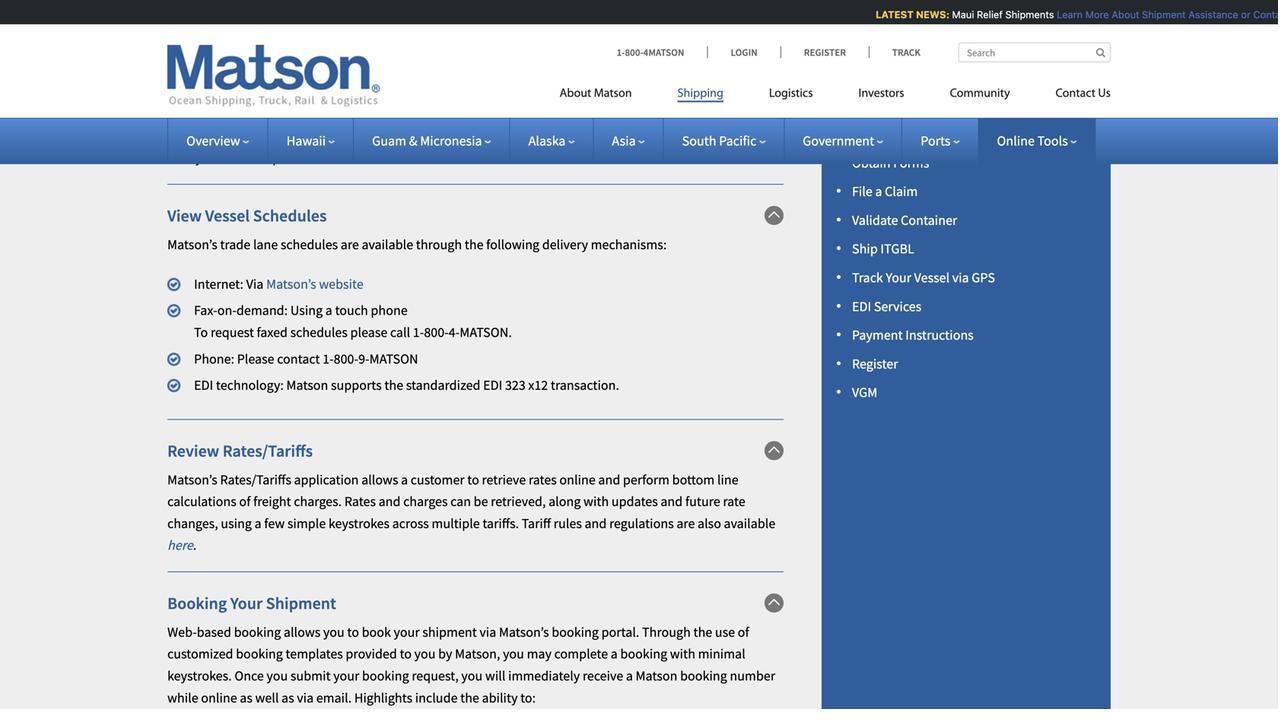 Task type: describe. For each thing, give the bounding box(es) containing it.
9-
[[358, 351, 369, 368]]

work
[[754, 128, 783, 145]]

gps
[[972, 269, 995, 286]]

vgm link
[[852, 384, 877, 402]]

matson is committed to working with you to create customized e-commerce programs that provide comprehensive transportation solutions. we strive to deliver the information you need, when you need it and in the format you desire. if one of our products does not satisfy your needs, let us know and we will work with you to develop a customized solution.
[[167, 84, 783, 167]]

edi services link
[[852, 298, 922, 315]]

complete
[[554, 646, 608, 663]]

booking up the complete
[[552, 624, 599, 641]]

blue matson logo with ocean, shipping, truck, rail and logistics written beneath it. image
[[167, 45, 380, 107]]

internet:
[[194, 276, 243, 293]]

assistance
[[1185, 9, 1234, 20]]

&
[[409, 132, 417, 150]]

online tools
[[997, 132, 1068, 150]]

we
[[402, 106, 420, 123]]

contact
[[1056, 88, 1096, 100]]

us
[[637, 128, 651, 145]]

include
[[415, 690, 458, 707]]

allows for templates
[[284, 624, 321, 641]]

we
[[712, 128, 729, 145]]

the down 'matson'
[[384, 377, 403, 394]]

you down matson,
[[461, 668, 483, 685]]

booking up once on the bottom left
[[236, 646, 283, 663]]

retrieve/print billing documents link
[[852, 97, 1039, 114]]

matson,
[[455, 646, 500, 663]]

rates
[[344, 493, 376, 511]]

use
[[715, 624, 735, 641]]

view for view account balances
[[852, 126, 879, 143]]

0 vertical spatial 1-
[[617, 46, 625, 59]]

matson down phone: please contact 1-800-9-matson
[[286, 377, 328, 394]]

you up solutions.
[[381, 84, 402, 101]]

.
[[193, 537, 196, 554]]

edi for edi technology: matson supports the standardized edi 323 x12 transaction.
[[194, 377, 213, 394]]

1 as from the left
[[240, 690, 253, 707]]

0 horizontal spatial available
[[362, 236, 413, 253]]

rules
[[554, 515, 582, 533]]

support applications provide access to freight transaction information from the initial rate quote through payment of your shipment.
[[167, 25, 726, 64]]

your inside the matson is committed to working with you to create customized e-commerce programs that provide comprehensive transportation solutions. we strive to deliver the information you need, when you need it and in the format you desire. if one of our products does not satisfy your needs, let us know and we will work with you to develop a customized solution.
[[551, 128, 577, 145]]

community
[[950, 88, 1010, 100]]

0 vertical spatial vessel
[[205, 206, 250, 227]]

will inside web-based booking allows you to book your shipment via matson's booking portal. through the use of customized booking templates provided to you by matson, you may complete a booking with minimal keystrokes. once you submit your booking request, you will immediately receive a matson booking number while online as well as via email. highlights include the ability to:
[[485, 668, 506, 685]]

the right in
[[206, 128, 225, 145]]

track for track your shipment
[[852, 39, 883, 56]]

obtain
[[852, 154, 891, 171]]

is
[[212, 84, 221, 101]]

and right rates
[[379, 493, 401, 511]]

updates
[[612, 493, 658, 511]]

supports
[[331, 377, 382, 394]]

2 as from the left
[[282, 690, 294, 707]]

freight inside matson's rates/tariffs application allows a customer to retrieve rates online and perform bottom line calculations of freight charges. rates and charges can be retrieved, along with updates and future rate changes, using a few simple keystrokes across multiple tariffs. tariff rules and regulations are also available here .
[[253, 493, 291, 511]]

fax-
[[194, 302, 217, 319]]

the left the following
[[465, 236, 484, 253]]

to up transportation
[[289, 84, 301, 101]]

you up well
[[267, 668, 288, 685]]

matson inside about matson link
[[594, 88, 632, 100]]

to:
[[520, 690, 536, 707]]

shipment left assistance
[[1138, 9, 1182, 20]]

the left use
[[694, 624, 712, 641]]

1 horizontal spatial via
[[480, 624, 496, 641]]

logistics
[[769, 88, 813, 100]]

your right book
[[394, 624, 420, 641]]

fax-on-demand: using a touch phone to request faxed schedules please call 1-800-4-matson.
[[194, 302, 512, 341]]

x12
[[528, 377, 548, 394]]

transaction
[[660, 25, 726, 42]]

Search search field
[[959, 43, 1111, 62]]

a right file
[[875, 183, 882, 200]]

call
[[390, 324, 410, 341]]

by
[[438, 646, 452, 663]]

latest
[[872, 9, 910, 20]]

you down shipping
[[699, 106, 720, 123]]

phone:
[[194, 351, 234, 368]]

matson's up using
[[266, 276, 316, 293]]

shipment for booking your shipment
[[266, 593, 336, 614]]

review
[[167, 441, 219, 462]]

information inside the matson is committed to working with you to create customized e-commerce programs that provide comprehensive transportation solutions. we strive to deliver the information you need, when you need it and in the format you desire. if one of our products does not satisfy your needs, let us know and we will work with you to develop a customized solution.
[[535, 106, 603, 123]]

rate inside support applications provide access to freight transaction information from the initial rate quote through payment of your shipment.
[[325, 47, 347, 64]]

the left ability
[[460, 690, 479, 707]]

to right provided
[[400, 646, 412, 663]]

and left in
[[167, 128, 189, 145]]

800- inside the fax-on-demand: using a touch phone to request faxed schedules please call 1-800-4-matson.
[[424, 324, 449, 341]]

and down 'bottom'
[[661, 493, 683, 511]]

view for view vessel schedules
[[167, 206, 202, 227]]

4-
[[449, 324, 460, 341]]

rates/tariffs for matson's
[[220, 472, 291, 489]]

your inside support applications provide access to freight transaction information from the initial rate quote through payment of your shipment.
[[503, 47, 529, 64]]

provided
[[346, 646, 397, 663]]

faxed
[[257, 324, 288, 341]]

tariffs.
[[483, 515, 519, 533]]

you down transportation
[[269, 128, 290, 145]]

changes,
[[167, 515, 218, 533]]

perform
[[623, 472, 670, 489]]

learn
[[1053, 9, 1079, 20]]

retrieved,
[[491, 493, 546, 511]]

obtain forms
[[852, 154, 929, 171]]

to inside support applications provide access to freight transaction information from the initial rate quote through payment of your shipment.
[[605, 25, 617, 42]]

2 horizontal spatial customized
[[458, 84, 524, 101]]

with inside matson's rates/tariffs application allows a customer to retrieve rates online and perform bottom line calculations of freight charges. rates and charges can be retrieved, along with updates and future rate changes, using a few simple keystrokes across multiple tariffs. tariff rules and regulations are also available here .
[[584, 493, 609, 511]]

2 backtop image from the top
[[765, 442, 784, 461]]

solutions.
[[344, 106, 400, 123]]

lane
[[253, 236, 278, 253]]

your for booking your shipment
[[230, 593, 263, 614]]

matson inside the matson is committed to working with you to create customized e-commerce programs that provide comprehensive transportation solutions. we strive to deliver the information you need, when you need it and in the format you desire. if one of our products does not satisfy your needs, let us know and we will work with you to develop a customized solution.
[[167, 84, 209, 101]]

rate inside matson's rates/tariffs application allows a customer to retrieve rates online and perform bottom line calculations of freight charges. rates and charges can be retrieved, along with updates and future rate changes, using a few simple keystrokes across multiple tariffs. tariff rules and regulations are also available here .
[[723, 493, 745, 511]]

matson inside web-based booking allows you to book your shipment via matson's booking portal. through the use of customized booking templates provided to you by matson, you may complete a booking with minimal keystrokes. once you submit your booking request, you will immediately receive a matson booking number while online as well as via email. highlights include the ability to:
[[636, 668, 678, 685]]

can
[[451, 493, 471, 511]]

and up updates
[[598, 472, 620, 489]]

based
[[197, 624, 231, 641]]

your for track your shipment
[[886, 39, 912, 56]]

schedules
[[253, 206, 327, 227]]

us
[[1098, 88, 1111, 100]]

edi for edi services
[[852, 298, 871, 315]]

may
[[527, 646, 552, 663]]

and right rules
[[585, 515, 607, 533]]

allows for and
[[361, 472, 398, 489]]

claim
[[885, 183, 918, 200]]

through inside support applications provide access to freight transaction information from the initial rate quote through payment of your shipment.
[[386, 47, 432, 64]]

south pacific link
[[682, 132, 766, 150]]

the inside support applications provide access to freight transaction information from the initial rate quote through payment of your shipment.
[[268, 47, 287, 64]]

shipment for track your shipment
[[914, 39, 970, 56]]

about matson
[[560, 88, 632, 100]]

a inside the fax-on-demand: using a touch phone to request faxed schedules please call 1-800-4-matson.
[[325, 302, 332, 319]]

that
[[658, 84, 682, 101]]

need
[[723, 106, 751, 123]]

bottom
[[672, 472, 715, 489]]

latest news: maui relief shipments learn more about shipment assistance or contai
[[872, 9, 1278, 20]]

rates/tariffs for review
[[223, 441, 313, 462]]

will inside the matson is committed to working with you to create customized e-commerce programs that provide comprehensive transportation solutions. we strive to deliver the information you need, when you need it and in the format you desire. if one of our products does not satisfy your needs, let us know and we will work with you to develop a customized solution.
[[732, 128, 752, 145]]

edi technology: matson supports the standardized edi 323 x12 transaction.
[[194, 377, 619, 394]]

track your shipment
[[852, 39, 970, 56]]

1 vertical spatial through
[[416, 236, 462, 253]]

2 vertical spatial 1-
[[323, 351, 334, 368]]

and left the we
[[687, 128, 709, 145]]

mechanisms:
[[591, 236, 667, 253]]

freight inside support applications provide access to freight transaction information from the initial rate quote through payment of your shipment.
[[620, 25, 658, 42]]

booking down the booking your shipment
[[234, 624, 281, 641]]

ports link
[[921, 132, 960, 150]]

once
[[235, 668, 264, 685]]

0 vertical spatial about
[[1108, 9, 1135, 20]]

transaction.
[[551, 377, 619, 394]]

booking up highlights
[[362, 668, 409, 685]]

alaska link
[[528, 132, 575, 150]]

payment
[[852, 327, 903, 344]]

government link
[[803, 132, 884, 150]]

a right receive
[[626, 668, 633, 685]]

overview
[[186, 132, 240, 150]]

know
[[653, 128, 685, 145]]

commerce
[[537, 84, 598, 101]]

your for track your vessel via gps
[[886, 269, 912, 286]]

with inside web-based booking allows you to book your shipment via matson's booking portal. through the use of customized booking templates provided to you by matson, you may complete a booking with minimal keystrokes. once you submit your booking request, you will immediately receive a matson booking number while online as well as via email. highlights include the ability to:
[[670, 646, 695, 663]]

to up the we
[[405, 84, 417, 101]]

0 vertical spatial register link
[[780, 46, 869, 59]]

booking down minimal at the right bottom of the page
[[680, 668, 727, 685]]

0 vertical spatial via
[[952, 269, 969, 286]]

strive
[[423, 106, 454, 123]]

matson
[[369, 351, 418, 368]]

provide inside the matson is committed to working with you to create customized e-commerce programs that provide comprehensive transportation solutions. we strive to deliver the information you need, when you need it and in the format you desire. if one of our products does not satisfy your needs, let us know and we will work with you to develop a customized solution.
[[684, 84, 728, 101]]

also
[[698, 515, 721, 533]]

south pacific
[[682, 132, 757, 150]]



Task type: vqa. For each thing, say whether or not it's contained in the screenshot.
Length:
no



Task type: locate. For each thing, give the bounding box(es) containing it.
number
[[730, 668, 775, 685]]

online down keystrokes.
[[201, 690, 237, 707]]

1 horizontal spatial freight
[[620, 25, 658, 42]]

available
[[362, 236, 413, 253], [724, 515, 776, 533]]

1 horizontal spatial view
[[852, 126, 879, 143]]

a left few
[[255, 515, 261, 533]]

validate container
[[852, 212, 957, 229]]

2 horizontal spatial edi
[[852, 298, 871, 315]]

800- up programs
[[625, 46, 643, 59]]

a right using
[[325, 302, 332, 319]]

rates/tariffs
[[223, 441, 313, 462], [220, 472, 291, 489]]

account
[[882, 126, 928, 143]]

format
[[227, 128, 266, 145]]

matson's up may
[[499, 624, 549, 641]]

guam
[[372, 132, 406, 150]]

top menu navigation
[[560, 80, 1111, 111]]

you up let
[[605, 106, 627, 123]]

charges
[[403, 493, 448, 511]]

please
[[237, 351, 274, 368]]

shipping
[[678, 88, 724, 100]]

0 vertical spatial through
[[386, 47, 432, 64]]

obtain forms link
[[852, 154, 929, 171]]

touch
[[335, 302, 368, 319]]

1 horizontal spatial 800-
[[424, 324, 449, 341]]

customized inside web-based booking allows you to book your shipment via matson's booking portal. through the use of customized booking templates provided to you by matson, you may complete a booking with minimal keystrokes. once you submit your booking request, you will immediately receive a matson booking number while online as well as via email. highlights include the ability to:
[[167, 646, 233, 663]]

via
[[952, 269, 969, 286], [480, 624, 496, 641], [297, 690, 314, 707]]

schedules inside the fax-on-demand: using a touch phone to request faxed schedules please call 1-800-4-matson.
[[290, 324, 348, 341]]

matson up need,
[[594, 88, 632, 100]]

matson down through
[[636, 668, 678, 685]]

1 vertical spatial rates/tariffs
[[220, 472, 291, 489]]

0 vertical spatial provide
[[519, 25, 563, 42]]

1 vertical spatial schedules
[[290, 324, 348, 341]]

portal.
[[601, 624, 639, 641]]

schedules down using
[[290, 324, 348, 341]]

your right satisfy
[[551, 128, 577, 145]]

integrated customer
[[280, 25, 395, 42]]

provide up the when
[[684, 84, 728, 101]]

you up templates
[[323, 624, 344, 641]]

or
[[1237, 9, 1247, 20]]

1 vertical spatial backtop image
[[765, 442, 784, 461]]

your up services
[[886, 269, 912, 286]]

1 vertical spatial are
[[677, 515, 695, 533]]

0 vertical spatial 800-
[[625, 46, 643, 59]]

0 vertical spatial information
[[167, 47, 235, 64]]

online inside matson's rates/tariffs application allows a customer to retrieve rates online and perform bottom line calculations of freight charges. rates and charges can be retrieved, along with updates and future rate changes, using a few simple keystrokes across multiple tariffs. tariff rules and regulations are also available here .
[[560, 472, 596, 489]]

track down ship
[[852, 269, 883, 286]]

1 vertical spatial information
[[535, 106, 603, 123]]

ability
[[482, 690, 518, 707]]

1 horizontal spatial available
[[724, 515, 776, 533]]

shipment down news:
[[914, 39, 970, 56]]

register
[[804, 46, 846, 59], [852, 356, 898, 373]]

0 horizontal spatial customized
[[167, 646, 233, 663]]

1 horizontal spatial about
[[1108, 9, 1135, 20]]

2 vertical spatial 800-
[[334, 351, 358, 368]]

rate down line
[[723, 493, 745, 511]]

backtop image
[[765, 206, 784, 225], [765, 442, 784, 461], [765, 594, 784, 613]]

your up "based"
[[230, 593, 263, 614]]

1 vertical spatial 1-
[[413, 324, 424, 341]]

ship itgbl link
[[852, 241, 914, 258]]

0 horizontal spatial allows
[[284, 624, 321, 641]]

information
[[167, 47, 235, 64], [535, 106, 603, 123]]

800-
[[625, 46, 643, 59], [424, 324, 449, 341], [334, 351, 358, 368]]

vgm
[[852, 384, 877, 402]]

comprehensive
[[167, 106, 255, 123]]

0 vertical spatial available
[[362, 236, 413, 253]]

allows inside matson's rates/tariffs application allows a customer to retrieve rates online and perform bottom line calculations of freight charges. rates and charges can be retrieved, along with updates and future rate changes, using a few simple keystrokes across multiple tariffs. tariff rules and regulations are also available here .
[[361, 472, 398, 489]]

with right along
[[584, 493, 609, 511]]

of down applications
[[489, 47, 500, 64]]

0 vertical spatial register
[[804, 46, 846, 59]]

deliver
[[471, 106, 511, 123]]

shipment for book your shipment
[[913, 11, 969, 28]]

a up charges
[[401, 472, 408, 489]]

the right from
[[268, 47, 287, 64]]

backtop image for schedules
[[765, 206, 784, 225]]

alaska
[[528, 132, 566, 150]]

vessel up services
[[914, 269, 950, 286]]

let
[[620, 128, 635, 145]]

please
[[350, 324, 388, 341]]

balances
[[931, 126, 982, 143]]

2 horizontal spatial 1-
[[617, 46, 625, 59]]

our
[[383, 128, 402, 145]]

1 horizontal spatial are
[[677, 515, 695, 533]]

your
[[885, 11, 910, 28], [886, 39, 912, 56], [886, 269, 912, 286], [230, 593, 263, 614]]

provide inside support applications provide access to freight transaction information from the initial rate quote through payment of your shipment.
[[519, 25, 563, 42]]

with up solutions.
[[353, 84, 378, 101]]

0 horizontal spatial rate
[[325, 47, 347, 64]]

submit
[[291, 668, 331, 685]]

matson's left trade
[[167, 236, 217, 253]]

of up using
[[239, 493, 251, 511]]

are inside matson's rates/tariffs application allows a customer to retrieve rates online and perform bottom line calculations of freight charges. rates and charges can be retrieved, along with updates and future rate changes, using a few simple keystrokes across multiple tariffs. tariff rules and regulations are also available here .
[[677, 515, 695, 533]]

track down 'book'
[[852, 39, 883, 56]]

0 horizontal spatial online
[[201, 690, 237, 707]]

1 backtop image from the top
[[765, 206, 784, 225]]

0 vertical spatial backtop image
[[765, 206, 784, 225]]

0 vertical spatial rates/tariffs
[[223, 441, 313, 462]]

one
[[344, 128, 366, 145]]

0 vertical spatial customer
[[341, 25, 395, 42]]

using
[[221, 515, 252, 533]]

customized
[[458, 84, 524, 101], [292, 149, 358, 167], [167, 646, 233, 663]]

through
[[642, 624, 691, 641]]

allows up rates
[[361, 472, 398, 489]]

pacific
[[719, 132, 757, 150]]

track for track link
[[892, 46, 921, 59]]

trade
[[220, 236, 250, 253]]

3 backtop image from the top
[[765, 594, 784, 613]]

1 horizontal spatial rate
[[723, 493, 745, 511]]

online inside web-based booking allows you to book your shipment via matson's booking portal. through the use of customized booking templates provided to you by matson, you may complete a booking with minimal keystrokes. once you submit your booking request, you will immediately receive a matson booking number while online as well as via email. highlights include the ability to:
[[201, 690, 237, 707]]

1- inside the fax-on-demand: using a touch phone to request faxed schedules please call 1-800-4-matson.
[[413, 324, 424, 341]]

search image
[[1096, 48, 1106, 57]]

0 horizontal spatial as
[[240, 690, 253, 707]]

as right well
[[282, 690, 294, 707]]

1 vertical spatial 800-
[[424, 324, 449, 341]]

standardized
[[406, 377, 480, 394]]

0 vertical spatial will
[[732, 128, 752, 145]]

0 horizontal spatial view
[[167, 206, 202, 227]]

1 horizontal spatial vessel
[[914, 269, 950, 286]]

be
[[474, 493, 488, 511]]

1 vertical spatial view
[[167, 206, 202, 227]]

about down shipment.
[[560, 88, 591, 100]]

via
[[246, 276, 264, 293]]

of left our
[[369, 128, 380, 145]]

shipment up track your shipment
[[913, 11, 969, 28]]

you left by
[[414, 646, 436, 663]]

through
[[386, 47, 432, 64], [416, 236, 462, 253]]

1 horizontal spatial provide
[[684, 84, 728, 101]]

billing
[[935, 97, 971, 114]]

customized up keystrokes.
[[167, 646, 233, 663]]

you down in
[[195, 149, 217, 167]]

via up matson,
[[480, 624, 496, 641]]

1 vertical spatial available
[[724, 515, 776, 533]]

1 horizontal spatial customized
[[292, 149, 358, 167]]

backtop image for shipment
[[765, 594, 784, 613]]

1 vertical spatial register
[[852, 356, 898, 373]]

through down 'support'
[[386, 47, 432, 64]]

0 horizontal spatial customer
[[341, 25, 395, 42]]

of inside support applications provide access to freight transaction information from the initial rate quote through payment of your shipment.
[[489, 47, 500, 64]]

here link
[[167, 537, 193, 554]]

with down through
[[670, 646, 695, 663]]

1- right contact
[[323, 351, 334, 368]]

information down commerce on the top left of page
[[535, 106, 603, 123]]

1 horizontal spatial customer
[[411, 472, 465, 489]]

about inside top menu navigation
[[560, 88, 591, 100]]

1 horizontal spatial as
[[282, 690, 294, 707]]

transportation
[[258, 106, 341, 123]]

2 horizontal spatial 800-
[[625, 46, 643, 59]]

simple
[[287, 515, 326, 533]]

maui
[[948, 9, 970, 20]]

keystrokes.
[[167, 668, 232, 685]]

1 horizontal spatial allows
[[361, 472, 398, 489]]

rates
[[529, 472, 557, 489]]

ship
[[852, 241, 878, 258]]

across
[[392, 515, 429, 533]]

e-
[[526, 84, 537, 101]]

to left book
[[347, 624, 359, 641]]

validate container link
[[852, 212, 957, 229]]

vessel up trade
[[205, 206, 250, 227]]

customized up deliver
[[458, 84, 524, 101]]

1 vertical spatial provide
[[684, 84, 728, 101]]

track for track your vessel via gps
[[852, 269, 883, 286]]

as left well
[[240, 690, 253, 707]]

2 horizontal spatial via
[[952, 269, 969, 286]]

customer inside matson's rates/tariffs application allows a customer to retrieve rates online and perform bottom line calculations of freight charges. rates and charges can be retrieved, along with updates and future rate changes, using a few simple keystrokes across multiple tariffs. tariff rules and regulations are also available here .
[[411, 472, 465, 489]]

None search field
[[959, 43, 1111, 62]]

1 vertical spatial via
[[480, 624, 496, 641]]

a down portal.
[[611, 646, 618, 663]]

1 horizontal spatial edi
[[483, 377, 502, 394]]

through left the following
[[416, 236, 462, 253]]

matson's trade lane schedules are available through the following delivery mechanisms:
[[167, 236, 667, 253]]

to down format
[[219, 149, 231, 167]]

itgbl
[[881, 241, 914, 258]]

0 horizontal spatial are
[[341, 236, 359, 253]]

1 vertical spatial register link
[[852, 356, 898, 373]]

0 horizontal spatial about
[[560, 88, 591, 100]]

2 vertical spatial via
[[297, 690, 314, 707]]

to right access in the top of the page
[[605, 25, 617, 42]]

with down in
[[167, 149, 193, 167]]

container
[[901, 212, 957, 229]]

online up along
[[560, 472, 596, 489]]

payment
[[435, 47, 486, 64]]

to up does
[[457, 106, 469, 123]]

0 vertical spatial online
[[560, 472, 596, 489]]

register link down payment
[[852, 356, 898, 373]]

0 vertical spatial schedules
[[281, 236, 338, 253]]

learn more about shipment assistance or contai link
[[1053, 9, 1278, 20]]

0 horizontal spatial edi
[[194, 377, 213, 394]]

0 horizontal spatial will
[[485, 668, 506, 685]]

allows inside web-based booking allows you to book your shipment via matson's booking portal. through the use of customized booking templates provided to you by matson, you may complete a booking with minimal keystrokes. once you submit your booking request, you will immediately receive a matson booking number while online as well as via email. highlights include the ability to:
[[284, 624, 321, 641]]

satisfy
[[511, 128, 548, 145]]

1 horizontal spatial 1-
[[413, 324, 424, 341]]

1 vertical spatial allows
[[284, 624, 321, 641]]

1 vertical spatial will
[[485, 668, 506, 685]]

of inside matson's rates/tariffs application allows a customer to retrieve rates online and perform bottom line calculations of freight charges. rates and charges can be retrieved, along with updates and future rate changes, using a few simple keystrokes across multiple tariffs. tariff rules and regulations are also available here .
[[239, 493, 251, 511]]

online
[[560, 472, 596, 489], [201, 690, 237, 707]]

view account balances
[[852, 126, 982, 143]]

edi left 323
[[483, 377, 502, 394]]

matson left is
[[167, 84, 209, 101]]

rates/tariffs up application at the left bottom of the page
[[223, 441, 313, 462]]

0 horizontal spatial provide
[[519, 25, 563, 42]]

payment instructions link
[[852, 327, 974, 344]]

0 horizontal spatial 800-
[[334, 351, 358, 368]]

guam & micronesia
[[372, 132, 482, 150]]

0 vertical spatial freight
[[620, 25, 658, 42]]

instructions
[[906, 327, 974, 344]]

0 vertical spatial are
[[341, 236, 359, 253]]

freight up few
[[253, 493, 291, 511]]

matson's website link
[[266, 276, 364, 293]]

of inside the matson is committed to working with you to create customized e-commerce programs that provide comprehensive transportation solutions. we strive to deliver the information you need, when you need it and in the format you desire. if one of our products does not satisfy your needs, let us know and we will work with you to develop a customized solution.
[[369, 128, 380, 145]]

will right the we
[[732, 128, 752, 145]]

0 horizontal spatial information
[[167, 47, 235, 64]]

register down payment
[[852, 356, 898, 373]]

it
[[754, 106, 762, 123]]

rates/tariffs down 'review rates/tariffs'
[[220, 472, 291, 489]]

forms
[[893, 154, 929, 171]]

track your shipment link
[[852, 39, 970, 56]]

to inside matson's rates/tariffs application allows a customer to retrieve rates online and perform bottom line calculations of freight charges. rates and charges can be retrieved, along with updates and future rate changes, using a few simple keystrokes across multiple tariffs. tariff rules and regulations are also available here .
[[467, 472, 479, 489]]

when
[[664, 106, 696, 123]]

using
[[290, 302, 323, 319]]

matson's inside matson's rates/tariffs application allows a customer to retrieve rates online and perform bottom line calculations of freight charges. rates and charges can be retrieved, along with updates and future rate changes, using a few simple keystrokes across multiple tariffs. tariff rules and regulations are also available here .
[[167, 472, 217, 489]]

your up e-
[[503, 47, 529, 64]]

available inside matson's rates/tariffs application allows a customer to retrieve rates online and perform bottom line calculations of freight charges. rates and charges can be retrieved, along with updates and future rate changes, using a few simple keystrokes across multiple tariffs. tariff rules and regulations are also available here .
[[724, 515, 776, 533]]

does
[[459, 128, 486, 145]]

1 horizontal spatial online
[[560, 472, 596, 489]]

a right develop
[[283, 149, 290, 167]]

0 horizontal spatial via
[[297, 690, 314, 707]]

1- up programs
[[617, 46, 625, 59]]

book
[[362, 624, 391, 641]]

products
[[405, 128, 456, 145]]

register link up top menu navigation
[[780, 46, 869, 59]]

information up is
[[167, 47, 235, 64]]

0 horizontal spatial vessel
[[205, 206, 250, 227]]

800- right call
[[424, 324, 449, 341]]

provide up shipment.
[[519, 25, 563, 42]]

in
[[192, 128, 203, 145]]

templates
[[286, 646, 343, 663]]

1 vertical spatial about
[[560, 88, 591, 100]]

of inside web-based booking allows you to book your shipment via matson's booking portal. through the use of customized booking templates provided to you by matson, you may complete a booking with minimal keystrokes. once you submit your booking request, you will immediately receive a matson booking number while online as well as via email. highlights include the ability to:
[[738, 624, 749, 641]]

1 horizontal spatial register
[[852, 356, 898, 373]]

will up ability
[[485, 668, 506, 685]]

2 vertical spatial backtop image
[[765, 594, 784, 613]]

initial
[[290, 47, 322, 64]]

your up the email.
[[333, 668, 359, 685]]

the up satisfy
[[513, 106, 532, 123]]

1 vertical spatial vessel
[[914, 269, 950, 286]]

committed
[[224, 84, 286, 101]]

booking down through
[[620, 646, 667, 663]]

of right use
[[738, 624, 749, 641]]

your for book your shipment
[[885, 11, 910, 28]]

matson's inside web-based booking allows you to book your shipment via matson's booking portal. through the use of customized booking templates provided to you by matson, you may complete a booking with minimal keystrokes. once you submit your booking request, you will immediately receive a matson booking number while online as well as via email. highlights include the ability to:
[[499, 624, 549, 641]]

government
[[803, 132, 874, 150]]

future
[[685, 493, 720, 511]]

request,
[[412, 668, 459, 685]]

information inside support applications provide access to freight transaction information from the initial rate quote through payment of your shipment.
[[167, 47, 235, 64]]

the
[[268, 47, 287, 64], [513, 106, 532, 123], [206, 128, 225, 145], [465, 236, 484, 253], [384, 377, 403, 394], [694, 624, 712, 641], [460, 690, 479, 707]]

0 vertical spatial rate
[[325, 47, 347, 64]]

0 horizontal spatial freight
[[253, 493, 291, 511]]

your down book your shipment link
[[886, 39, 912, 56]]

0 vertical spatial customized
[[458, 84, 524, 101]]

edi up payment
[[852, 298, 871, 315]]

1 vertical spatial customer
[[411, 472, 465, 489]]

1 vertical spatial online
[[201, 690, 237, 707]]

1 vertical spatial freight
[[253, 493, 291, 511]]

2 vertical spatial customized
[[167, 646, 233, 663]]

you left may
[[503, 646, 524, 663]]

internet: via matson's website
[[194, 276, 364, 293]]

your right 'book'
[[885, 11, 910, 28]]

0 vertical spatial view
[[852, 126, 879, 143]]

register up top menu navigation
[[804, 46, 846, 59]]

0 horizontal spatial register
[[804, 46, 846, 59]]

1 vertical spatial rate
[[723, 493, 745, 511]]

1 vertical spatial customized
[[292, 149, 358, 167]]

are up the website
[[341, 236, 359, 253]]

1 horizontal spatial will
[[732, 128, 752, 145]]

retrieve
[[482, 472, 526, 489]]

0 horizontal spatial 1-
[[323, 351, 334, 368]]

0 vertical spatial allows
[[361, 472, 398, 489]]

matson
[[167, 84, 209, 101], [594, 88, 632, 100], [286, 377, 328, 394], [636, 668, 678, 685]]

customized down if
[[292, 149, 358, 167]]

with
[[353, 84, 378, 101], [167, 149, 193, 167], [584, 493, 609, 511], [670, 646, 695, 663]]

available right also
[[724, 515, 776, 533]]

323
[[505, 377, 526, 394]]

1 horizontal spatial information
[[535, 106, 603, 123]]

to up be
[[467, 472, 479, 489]]

a inside the matson is committed to working with you to create customized e-commerce programs that provide comprehensive transportation solutions. we strive to deliver the information you need, when you need it and in the format you desire. if one of our products does not satisfy your needs, let us know and we will work with you to develop a customized solution.
[[283, 149, 290, 167]]

rates/tariffs inside matson's rates/tariffs application allows a customer to retrieve rates online and perform bottom line calculations of freight charges. rates and charges can be retrieved, along with updates and future rate changes, using a few simple keystrokes across multiple tariffs. tariff rules and regulations are also available here .
[[220, 472, 291, 489]]



